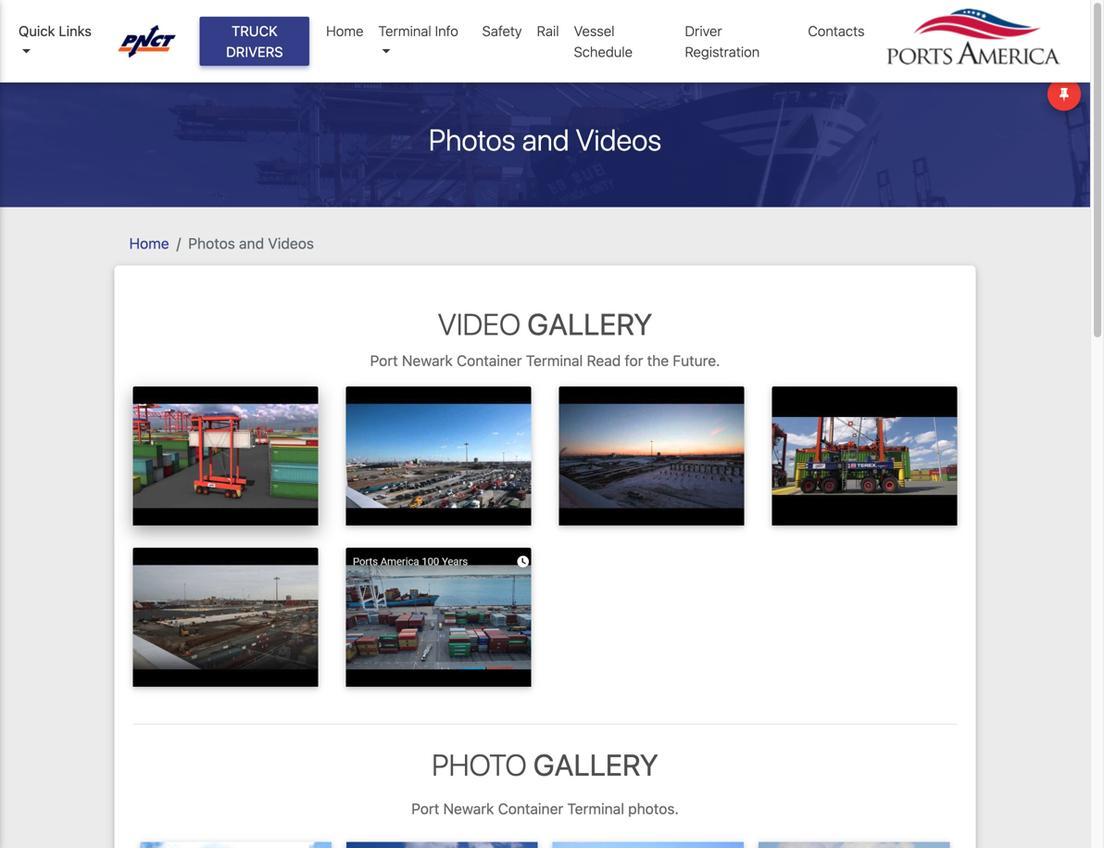 Task type: describe. For each thing, give the bounding box(es) containing it.
vessel
[[574, 23, 615, 39]]

newark for port newark container terminal photos.
[[444, 800, 494, 817]]

info
[[435, 23, 459, 39]]

port for port newark container terminal photos.
[[412, 800, 440, 817]]

vessel schedule
[[574, 23, 633, 60]]

contacts
[[809, 23, 865, 39]]

container for read
[[457, 352, 522, 369]]

video gallery
[[438, 306, 653, 342]]

1 vertical spatial photos and videos
[[188, 235, 314, 252]]

truck drivers
[[226, 23, 283, 60]]

port for port newark container terminal read for the future.
[[370, 352, 398, 369]]

gallery for video gallery
[[528, 306, 653, 342]]

terminal info
[[379, 23, 459, 39]]

registration
[[685, 44, 760, 60]]

driver registration link
[[678, 13, 801, 70]]

photos.
[[629, 800, 679, 817]]

drivers
[[226, 44, 283, 60]]

newark for port newark container terminal read for the future.
[[402, 352, 453, 369]]

vessel schedule link
[[567, 13, 678, 70]]

container for photos.
[[498, 800, 564, 817]]

safety link
[[475, 13, 530, 49]]

driver
[[685, 23, 723, 39]]

quick links
[[19, 23, 92, 39]]

rail link
[[530, 13, 567, 49]]

terminal for port newark container terminal read for the future.
[[526, 352, 583, 369]]

truck
[[232, 23, 278, 39]]

future.
[[673, 352, 721, 369]]

port newark container terminal photos.
[[412, 800, 679, 817]]

photo
[[432, 747, 527, 782]]

1 vertical spatial photos
[[188, 235, 235, 252]]

0 vertical spatial and
[[522, 122, 570, 157]]

safety
[[483, 23, 522, 39]]

driver registration
[[685, 23, 760, 60]]

0 vertical spatial home
[[326, 23, 364, 39]]

0 vertical spatial home link
[[319, 13, 371, 49]]



Task type: locate. For each thing, give the bounding box(es) containing it.
links
[[59, 23, 92, 39]]

1 horizontal spatial and
[[522, 122, 570, 157]]

newark down photo
[[444, 800, 494, 817]]

port
[[370, 352, 398, 369], [412, 800, 440, 817]]

1 horizontal spatial port
[[412, 800, 440, 817]]

0 horizontal spatial port
[[370, 352, 398, 369]]

0 vertical spatial photos and videos
[[429, 122, 662, 157]]

0 horizontal spatial home
[[129, 235, 169, 252]]

1 vertical spatial newark
[[444, 800, 494, 817]]

gallery for photo gallery
[[534, 747, 659, 782]]

1 vertical spatial and
[[239, 235, 264, 252]]

1 vertical spatial container
[[498, 800, 564, 817]]

0 vertical spatial port
[[370, 352, 398, 369]]

rail
[[537, 23, 560, 39]]

quick
[[19, 23, 55, 39]]

schedule
[[574, 44, 633, 60]]

photos
[[429, 122, 516, 157], [188, 235, 235, 252]]

terminal info link
[[371, 13, 475, 70]]

0 vertical spatial videos
[[576, 122, 662, 157]]

gallery up the "port newark container terminal photos."
[[534, 747, 659, 782]]

home
[[326, 23, 364, 39], [129, 235, 169, 252]]

0 vertical spatial terminal
[[379, 23, 432, 39]]

video
[[438, 306, 521, 342]]

newark
[[402, 352, 453, 369], [444, 800, 494, 817]]

port newark container terminal read for the future.
[[370, 352, 721, 369]]

0 horizontal spatial and
[[239, 235, 264, 252]]

and
[[522, 122, 570, 157], [239, 235, 264, 252]]

container
[[457, 352, 522, 369], [498, 800, 564, 817]]

2 vertical spatial terminal
[[568, 800, 625, 817]]

terminal left photos.
[[568, 800, 625, 817]]

1 vertical spatial port
[[412, 800, 440, 817]]

0 vertical spatial container
[[457, 352, 522, 369]]

the
[[648, 352, 669, 369]]

1 horizontal spatial home link
[[319, 13, 371, 49]]

0 horizontal spatial photos and videos
[[188, 235, 314, 252]]

quick links link
[[19, 20, 100, 62]]

photos and videos
[[429, 122, 662, 157], [188, 235, 314, 252]]

terminal
[[379, 23, 432, 39], [526, 352, 583, 369], [568, 800, 625, 817]]

home link
[[319, 13, 371, 49], [129, 235, 169, 252]]

1 horizontal spatial home
[[326, 23, 364, 39]]

photo gallery
[[432, 747, 659, 782]]

container down photo gallery
[[498, 800, 564, 817]]

terminal down the video gallery
[[526, 352, 583, 369]]

0 horizontal spatial videos
[[268, 235, 314, 252]]

0 horizontal spatial home link
[[129, 235, 169, 252]]

1 vertical spatial videos
[[268, 235, 314, 252]]

terminal left info
[[379, 23, 432, 39]]

1 horizontal spatial videos
[[576, 122, 662, 157]]

1 horizontal spatial photos
[[429, 122, 516, 157]]

contacts link
[[801, 13, 873, 49]]

container down video
[[457, 352, 522, 369]]

truck drivers link
[[200, 17, 310, 66]]

0 horizontal spatial photos
[[188, 235, 235, 252]]

0 vertical spatial newark
[[402, 352, 453, 369]]

0 vertical spatial gallery
[[528, 306, 653, 342]]

read
[[587, 352, 621, 369]]

1 vertical spatial terminal
[[526, 352, 583, 369]]

1 vertical spatial gallery
[[534, 747, 659, 782]]

gallery
[[528, 306, 653, 342], [534, 747, 659, 782]]

1 horizontal spatial photos and videos
[[429, 122, 662, 157]]

newark down video
[[402, 352, 453, 369]]

0 vertical spatial photos
[[429, 122, 516, 157]]

videos
[[576, 122, 662, 157], [268, 235, 314, 252]]

1 vertical spatial home
[[129, 235, 169, 252]]

video image
[[133, 387, 318, 526], [346, 387, 532, 526], [559, 387, 745, 526], [773, 387, 958, 526], [133, 548, 318, 687], [346, 548, 532, 687]]

1 vertical spatial home link
[[129, 235, 169, 252]]

terminal for port newark container terminal photos.
[[568, 800, 625, 817]]

for
[[625, 352, 644, 369]]

gallery up read
[[528, 306, 653, 342]]



Task type: vqa. For each thing, say whether or not it's contained in the screenshot.
vessel schedule Link
yes



